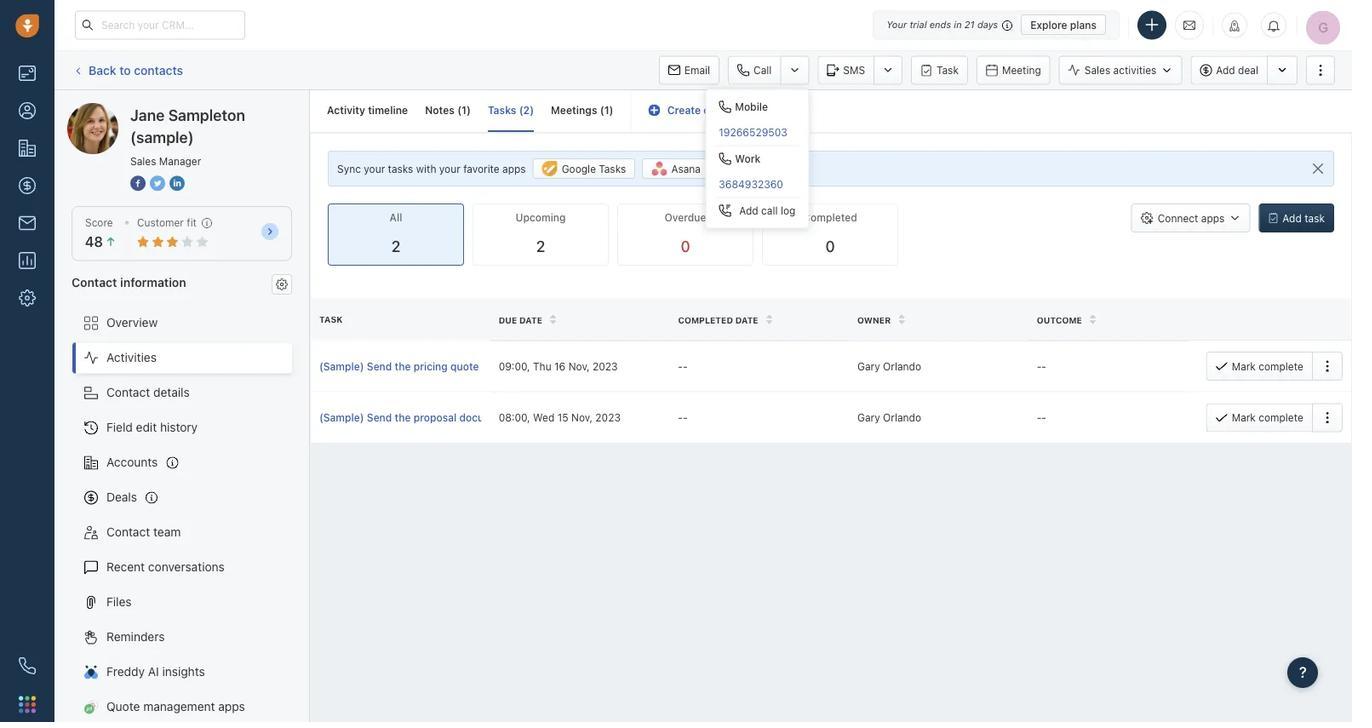 Task type: locate. For each thing, give the bounding box(es) containing it.
upcoming
[[516, 212, 566, 224]]

nov, right 16
[[569, 360, 590, 372]]

contact down 48
[[72, 275, 117, 289]]

2 horizontal spatial apps
[[1201, 212, 1225, 224]]

) right meetings
[[609, 104, 614, 116]]

sales left activities
[[1085, 64, 1111, 76]]

2 down upcoming
[[536, 237, 545, 256]]

0 horizontal spatial )
[[467, 104, 471, 116]]

( left meetings
[[519, 104, 523, 116]]

) for meetings ( 1 )
[[609, 104, 614, 116]]

custom
[[704, 104, 741, 116]]

(sample) for (sample) send the pricing quote
[[319, 360, 364, 372]]

0 vertical spatial (sample)
[[193, 103, 241, 117]]

2023 for 08:00, wed 15 nov, 2023
[[596, 412, 621, 424]]

1 vertical spatial send
[[367, 412, 392, 424]]

1 vertical spatial the
[[395, 412, 411, 424]]

your
[[887, 19, 907, 30]]

1 vertical spatial mark complete
[[1232, 412, 1304, 424]]

19266529503 link
[[706, 120, 808, 145]]

add for add deal
[[1216, 64, 1235, 76]]

0 vertical spatial complete
[[1259, 360, 1304, 372]]

connect apps button
[[1131, 204, 1250, 233], [1131, 204, 1250, 233]]

1 horizontal spatial 0
[[825, 237, 835, 256]]

2 mark complete button from the top
[[1207, 403, 1312, 432]]

( right meetings
[[600, 104, 604, 116]]

work
[[735, 153, 761, 165]]

quote management apps
[[106, 700, 245, 714]]

call button
[[728, 56, 780, 85]]

0 horizontal spatial (
[[457, 104, 462, 116]]

0 vertical spatial mark
[[1232, 360, 1256, 372]]

sales
[[1085, 64, 1111, 76], [130, 155, 156, 167]]

0 vertical spatial orlando
[[883, 360, 921, 372]]

( right the notes
[[457, 104, 462, 116]]

mark complete button
[[1207, 352, 1312, 381], [1207, 403, 1312, 432]]

1 vertical spatial sales
[[130, 155, 156, 167]]

(sample)
[[319, 360, 364, 372], [319, 412, 364, 424]]

0 vertical spatial the
[[395, 360, 411, 372]]

tasks right 'notes ( 1 )'
[[488, 104, 516, 116]]

contact for contact team
[[106, 525, 150, 539]]

1 horizontal spatial sales
[[1085, 64, 1111, 76]]

sms
[[843, 64, 865, 76]]

add for add call log
[[739, 205, 759, 217]]

asana
[[671, 163, 701, 175]]

phone image
[[19, 657, 36, 674]]

1 gary from the top
[[858, 360, 880, 372]]

0 horizontal spatial sales
[[130, 155, 156, 167]]

recent
[[106, 560, 145, 574]]

2 ) from the left
[[530, 104, 534, 116]]

1 1 from the left
[[462, 104, 467, 116]]

contact team
[[106, 525, 181, 539]]

0 vertical spatial mark complete button
[[1207, 352, 1312, 381]]

1 date from the left
[[519, 315, 542, 325]]

) right the notes
[[467, 104, 471, 116]]

0 horizontal spatial your
[[364, 163, 385, 175]]

outcome
[[1037, 315, 1082, 325]]

due date
[[499, 315, 542, 325]]

) left meetings
[[530, 104, 534, 116]]

15
[[557, 412, 569, 424]]

add
[[1216, 64, 1235, 76], [739, 205, 759, 217], [1283, 212, 1302, 224]]

jane down contacts on the top left of the page
[[130, 106, 165, 124]]

2 mark complete from the top
[[1232, 412, 1304, 424]]

due
[[499, 315, 517, 325]]

2 horizontal spatial )
[[609, 104, 614, 116]]

insights
[[162, 665, 205, 679]]

3 ) from the left
[[609, 104, 614, 116]]

2 left meetings
[[523, 104, 530, 116]]

asana button
[[642, 159, 710, 179]]

management
[[143, 700, 215, 714]]

back to contacts
[[89, 63, 183, 77]]

1 vertical spatial complete
[[1259, 412, 1304, 424]]

the left pricing
[[395, 360, 411, 372]]

deals
[[106, 490, 137, 504]]

overview
[[106, 316, 158, 330]]

1 right the notes
[[462, 104, 467, 116]]

2 the from the top
[[395, 412, 411, 424]]

gary orlando for 08:00, wed 15 nov, 2023
[[858, 412, 921, 424]]

0 vertical spatial send
[[367, 360, 392, 372]]

0 horizontal spatial 1
[[462, 104, 467, 116]]

send left pricing
[[367, 360, 392, 372]]

2 gary orlando from the top
[[858, 412, 921, 424]]

1 vertical spatial mark
[[1232, 412, 1256, 424]]

nov, for 16
[[569, 360, 590, 372]]

mng settings image
[[276, 278, 288, 290]]

1 ) from the left
[[467, 104, 471, 116]]

1 for notes ( 1 )
[[462, 104, 467, 116]]

1 orlando from the top
[[883, 360, 921, 372]]

email button
[[659, 56, 720, 85]]

1 your from the left
[[364, 163, 385, 175]]

conversations
[[148, 560, 225, 574]]

mark complete button for 08:00, wed 15 nov, 2023
[[1207, 403, 1312, 432]]

nov, for 15
[[571, 412, 593, 424]]

add left deal
[[1216, 64, 1235, 76]]

jane sampleton (sample) up manager
[[130, 106, 245, 146]]

the left proposal
[[395, 412, 411, 424]]

1 vertical spatial gary
[[858, 412, 880, 424]]

1 horizontal spatial 1
[[604, 104, 609, 116]]

add task
[[1283, 212, 1325, 224]]

2 (sample) from the top
[[319, 412, 364, 424]]

complete for 09:00, thu 16 nov, 2023
[[1259, 360, 1304, 372]]

fit
[[187, 217, 197, 229]]

gary orlando
[[858, 360, 921, 372], [858, 412, 921, 424]]

1 mark from the top
[[1232, 360, 1256, 372]]

2 horizontal spatial (
[[600, 104, 604, 116]]

date
[[519, 315, 542, 325], [735, 315, 758, 325]]

0 horizontal spatial completed
[[678, 315, 733, 325]]

0 vertical spatial completed
[[803, 212, 857, 224]]

jane down to
[[101, 103, 128, 117]]

your trial ends in 21 days
[[887, 19, 998, 30]]

freshworks switcher image
[[19, 696, 36, 713]]

1 vertical spatial tasks
[[599, 163, 626, 175]]

add left task
[[1283, 212, 1302, 224]]

1 vertical spatial gary orlando
[[858, 412, 921, 424]]

send for pricing
[[367, 360, 392, 372]]

jane sampleton (sample) down contacts on the top left of the page
[[101, 103, 241, 117]]

1 vertical spatial orlando
[[883, 412, 921, 424]]

add call log
[[739, 205, 796, 217]]

add left call at top
[[739, 205, 759, 217]]

explore
[[1031, 19, 1067, 31]]

mark complete
[[1232, 360, 1304, 372], [1232, 412, 1304, 424]]

1 (sample) from the top
[[319, 360, 364, 372]]

create custom sales activity
[[667, 104, 810, 116]]

1 horizontal spatial (
[[519, 104, 523, 116]]

sales for sales manager
[[130, 155, 156, 167]]

1
[[462, 104, 467, 116], [604, 104, 609, 116]]

1 vertical spatial nov,
[[571, 412, 593, 424]]

0 vertical spatial tasks
[[488, 104, 516, 116]]

1 ( from the left
[[457, 104, 462, 116]]

0 vertical spatial contact
[[72, 275, 117, 289]]

completed date
[[678, 315, 758, 325]]

your right the with at the left top
[[439, 163, 461, 175]]

1 horizontal spatial jane
[[130, 106, 165, 124]]

add deal
[[1216, 64, 1259, 76]]

nov, right 15
[[571, 412, 593, 424]]

(sample) send the pricing quote
[[319, 360, 479, 372]]

2023 for 09:00, thu 16 nov, 2023
[[593, 360, 618, 372]]

1 right meetings
[[604, 104, 609, 116]]

2 1 from the left
[[604, 104, 609, 116]]

1 vertical spatial mark complete button
[[1207, 403, 1312, 432]]

back
[[89, 63, 116, 77]]

task inside button
[[937, 64, 959, 76]]

mark
[[1232, 360, 1256, 372], [1232, 412, 1256, 424]]

tasks inside button
[[599, 163, 626, 175]]

1 horizontal spatial add
[[1216, 64, 1235, 76]]

apps right favorite
[[502, 163, 526, 175]]

google
[[562, 163, 596, 175]]

linkedin circled image
[[169, 174, 185, 192]]

sales for sales activities
[[1085, 64, 1111, 76]]

1 0 from the left
[[681, 237, 690, 256]]

2 gary from the top
[[858, 412, 880, 424]]

send
[[367, 360, 392, 372], [367, 412, 392, 424]]

0 vertical spatial sales
[[1085, 64, 1111, 76]]

complete
[[1259, 360, 1304, 372], [1259, 412, 1304, 424]]

1 vertical spatial contact
[[106, 385, 150, 399]]

0 vertical spatial apps
[[502, 163, 526, 175]]

task up '(sample) send the pricing quote'
[[319, 314, 343, 324]]

0 vertical spatial (sample)
[[319, 360, 364, 372]]

apps right management
[[218, 700, 245, 714]]

)
[[467, 104, 471, 116], [530, 104, 534, 116], [609, 104, 614, 116]]

1 horizontal spatial )
[[530, 104, 534, 116]]

field
[[106, 420, 133, 434]]

contact details
[[106, 385, 190, 399]]

--
[[678, 360, 688, 372], [1037, 360, 1047, 372], [678, 412, 688, 424], [1037, 412, 1047, 424]]

2 mark from the top
[[1232, 412, 1256, 424]]

deal
[[1238, 64, 1259, 76]]

0 vertical spatial nov,
[[569, 360, 590, 372]]

2 date from the left
[[735, 315, 758, 325]]

apps
[[502, 163, 526, 175], [1201, 212, 1225, 224], [218, 700, 245, 714]]

(sample) up 'sales manager'
[[130, 128, 194, 146]]

your right 'sync'
[[364, 163, 385, 175]]

nov,
[[569, 360, 590, 372], [571, 412, 593, 424]]

contact for contact information
[[72, 275, 117, 289]]

jane sampleton (sample)
[[101, 103, 241, 117], [130, 106, 245, 146]]

2 vertical spatial apps
[[218, 700, 245, 714]]

1 the from the top
[[395, 360, 411, 372]]

2 horizontal spatial 2
[[536, 237, 545, 256]]

orlando for 09:00, thu 16 nov, 2023
[[883, 360, 921, 372]]

48 button
[[85, 234, 117, 250]]

quote
[[106, 700, 140, 714]]

2 0 from the left
[[825, 237, 835, 256]]

apps right the connect
[[1201, 212, 1225, 224]]

your
[[364, 163, 385, 175], [439, 163, 461, 175]]

0 vertical spatial mark complete
[[1232, 360, 1304, 372]]

2 send from the top
[[367, 412, 392, 424]]

send down '(sample) send the pricing quote'
[[367, 412, 392, 424]]

2 down all
[[391, 237, 401, 256]]

connect apps
[[1158, 212, 1225, 224]]

tasks right google
[[599, 163, 626, 175]]

1 horizontal spatial date
[[735, 315, 758, 325]]

1 vertical spatial completed
[[678, 315, 733, 325]]

gary for 08:00, wed 15 nov, 2023
[[858, 412, 880, 424]]

1 horizontal spatial your
[[439, 163, 461, 175]]

0 horizontal spatial add
[[739, 205, 759, 217]]

1 gary orlando from the top
[[858, 360, 921, 372]]

0 for overdue
[[681, 237, 690, 256]]

1 horizontal spatial tasks
[[599, 163, 626, 175]]

task down your trial ends in 21 days
[[937, 64, 959, 76]]

call link
[[728, 56, 780, 85]]

mark complete button for 09:00, thu 16 nov, 2023
[[1207, 352, 1312, 381]]

1 vertical spatial task
[[319, 314, 343, 324]]

meeting button
[[977, 56, 1051, 85]]

history
[[160, 420, 198, 434]]

0 horizontal spatial jane
[[101, 103, 128, 117]]

2 horizontal spatial add
[[1283, 212, 1302, 224]]

0 vertical spatial task
[[937, 64, 959, 76]]

contact information
[[72, 275, 186, 289]]

days
[[978, 19, 998, 30]]

19266529503
[[719, 126, 788, 138]]

0 horizontal spatial 0
[[681, 237, 690, 256]]

sales up facebook circled icon on the left top
[[130, 155, 156, 167]]

(sample) up manager
[[193, 103, 241, 117]]

owner
[[858, 315, 891, 325]]

2023 right 16
[[593, 360, 618, 372]]

0 horizontal spatial 2
[[391, 237, 401, 256]]

1 mark complete button from the top
[[1207, 352, 1312, 381]]

09:00, thu 16 nov, 2023
[[499, 360, 618, 372]]

add deal button
[[1191, 56, 1267, 85]]

in
[[954, 19, 962, 30]]

contact down activities in the left of the page
[[106, 385, 150, 399]]

proposal
[[414, 412, 457, 424]]

1 complete from the top
[[1259, 360, 1304, 372]]

create custom sales activity link
[[648, 104, 810, 116]]

1 horizontal spatial completed
[[803, 212, 857, 224]]

1 vertical spatial (sample)
[[319, 412, 364, 424]]

0 vertical spatial 2023
[[593, 360, 618, 372]]

2023
[[593, 360, 618, 372], [596, 412, 621, 424]]

details
[[153, 385, 190, 399]]

send for proposal
[[367, 412, 392, 424]]

date for due date
[[519, 315, 542, 325]]

reminders
[[106, 630, 165, 644]]

0 horizontal spatial task
[[319, 314, 343, 324]]

1 send from the top
[[367, 360, 392, 372]]

0 horizontal spatial date
[[519, 315, 542, 325]]

1 for meetings ( 1 )
[[604, 104, 609, 116]]

1 horizontal spatial apps
[[502, 163, 526, 175]]

task
[[937, 64, 959, 76], [319, 314, 343, 324]]

notes ( 1 )
[[425, 104, 471, 116]]

mark complete for 09:00, thu 16 nov, 2023
[[1232, 360, 1304, 372]]

08:00, wed 15 nov, 2023
[[499, 412, 621, 424]]

mark for 09:00, thu 16 nov, 2023
[[1232, 360, 1256, 372]]

0
[[681, 237, 690, 256], [825, 237, 835, 256]]

1 vertical spatial 2023
[[596, 412, 621, 424]]

2 ( from the left
[[519, 104, 523, 116]]

mobile
[[735, 101, 768, 113]]

contact up recent
[[106, 525, 150, 539]]

0 vertical spatial gary orlando
[[858, 360, 921, 372]]

1 horizontal spatial task
[[937, 64, 959, 76]]

2 complete from the top
[[1259, 412, 1304, 424]]

freddy
[[106, 665, 145, 679]]

2023 right 15
[[596, 412, 621, 424]]

2 orlando from the top
[[883, 412, 921, 424]]

tasks
[[488, 104, 516, 116], [599, 163, 626, 175]]

sampleton up manager
[[168, 106, 245, 124]]

( for tasks
[[519, 104, 523, 116]]

1 mark complete from the top
[[1232, 360, 1304, 372]]

0 vertical spatial gary
[[858, 360, 880, 372]]

1 horizontal spatial 2
[[523, 104, 530, 116]]

3 ( from the left
[[600, 104, 604, 116]]

2 vertical spatial contact
[[106, 525, 150, 539]]

phone element
[[10, 649, 44, 683]]



Task type: vqa. For each thing, say whether or not it's contained in the screenshot.
"add file" at right
no



Task type: describe. For each thing, give the bounding box(es) containing it.
connect
[[1158, 212, 1199, 224]]

email image
[[1184, 18, 1196, 32]]

48
[[85, 234, 103, 250]]

complete for 08:00, wed 15 nov, 2023
[[1259, 412, 1304, 424]]

( for meetings
[[600, 104, 604, 116]]

16
[[554, 360, 566, 372]]

activity timeline
[[327, 104, 408, 116]]

trial
[[910, 19, 927, 30]]

pricing
[[414, 360, 448, 372]]

sales
[[744, 104, 770, 116]]

mark complete for 08:00, wed 15 nov, 2023
[[1232, 412, 1304, 424]]

gary for 09:00, thu 16 nov, 2023
[[858, 360, 880, 372]]

(sample) send the pricing quote link
[[319, 359, 482, 374]]

files
[[106, 595, 132, 609]]

task button
[[911, 56, 968, 85]]

activity
[[772, 104, 810, 116]]

notes
[[425, 104, 455, 116]]

the for proposal
[[395, 412, 411, 424]]

0 horizontal spatial tasks
[[488, 104, 516, 116]]

all
[[390, 212, 402, 224]]

document
[[459, 412, 509, 424]]

freddy ai insights
[[106, 665, 205, 679]]

1 vertical spatial (sample)
[[130, 128, 194, 146]]

score
[[85, 217, 113, 229]]

tasks ( 2 )
[[488, 104, 534, 116]]

facebook circled image
[[130, 174, 146, 192]]

twitter circled image
[[150, 174, 165, 192]]

edit
[[136, 420, 157, 434]]

email
[[685, 64, 710, 76]]

explore plans link
[[1021, 14, 1106, 35]]

sync
[[337, 163, 361, 175]]

field edit history
[[106, 420, 198, 434]]

date for completed date
[[735, 315, 758, 325]]

) for notes ( 1 )
[[467, 104, 471, 116]]

call
[[754, 64, 772, 76]]

google tasks
[[562, 163, 626, 175]]

2 your from the left
[[439, 163, 461, 175]]

0 horizontal spatial apps
[[218, 700, 245, 714]]

ai
[[148, 665, 159, 679]]

contact for contact details
[[106, 385, 150, 399]]

thu
[[533, 360, 552, 372]]

google tasks button
[[533, 159, 635, 179]]

0 for completed
[[825, 237, 835, 256]]

Search your CRM... text field
[[75, 11, 245, 40]]

accounts
[[106, 455, 158, 469]]

2 for all
[[391, 237, 401, 256]]

( for notes
[[457, 104, 462, 116]]

sales manager
[[130, 155, 201, 167]]

explore plans
[[1031, 19, 1097, 31]]

call
[[761, 205, 778, 217]]

2 for upcoming
[[536, 237, 545, 256]]

customer
[[137, 217, 184, 229]]

recent conversations
[[106, 560, 225, 574]]

wed
[[533, 412, 555, 424]]

back to contacts link
[[72, 57, 184, 84]]

sampleton down contacts on the top left of the page
[[131, 103, 190, 117]]

sync your tasks with your favorite apps
[[337, 163, 526, 175]]

overdue
[[665, 212, 706, 224]]

activity
[[327, 104, 365, 116]]

1 vertical spatial apps
[[1201, 212, 1225, 224]]

customer fit
[[137, 217, 197, 229]]

completed for completed date
[[678, 315, 733, 325]]

tasks
[[388, 163, 413, 175]]

team
[[153, 525, 181, 539]]

(sample) for (sample) send the proposal document
[[319, 412, 364, 424]]

completed for completed
[[803, 212, 857, 224]]

timeline
[[368, 104, 408, 116]]

(sample) send the proposal document
[[319, 412, 509, 424]]

ends
[[930, 19, 951, 30]]

meeting
[[1002, 64, 1041, 76]]

contacts
[[134, 63, 183, 77]]

mark for 08:00, wed 15 nov, 2023
[[1232, 412, 1256, 424]]

(sample) send the proposal document link
[[319, 410, 509, 425]]

information
[[120, 275, 186, 289]]

activities
[[1113, 64, 1157, 76]]

) for tasks ( 2 )
[[530, 104, 534, 116]]

sales activities
[[1085, 64, 1157, 76]]

add for add task
[[1283, 212, 1302, 224]]

3684932360 link
[[706, 172, 808, 197]]

orlando for 08:00, wed 15 nov, 2023
[[883, 412, 921, 424]]

08:00,
[[499, 412, 530, 424]]

log
[[781, 205, 796, 217]]

the for pricing
[[395, 360, 411, 372]]

meetings
[[551, 104, 597, 116]]

activities
[[106, 350, 157, 365]]

add task button
[[1259, 204, 1334, 233]]

with
[[416, 163, 436, 175]]

plans
[[1070, 19, 1097, 31]]

jane inside jane sampleton (sample)
[[130, 106, 165, 124]]

09:00,
[[499, 360, 530, 372]]

sms button
[[818, 56, 874, 85]]

gary orlando for 09:00, thu 16 nov, 2023
[[858, 360, 921, 372]]

favorite
[[463, 163, 500, 175]]



